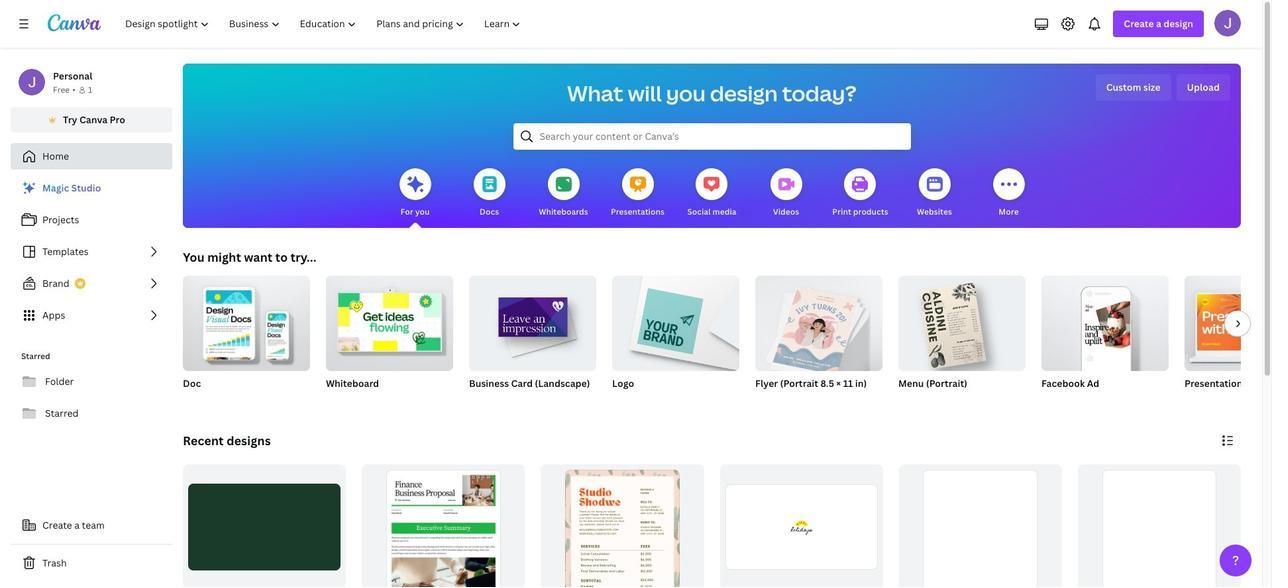 Task type: describe. For each thing, give the bounding box(es) containing it.
jacob simon image
[[1215, 10, 1242, 36]]

Search search field
[[540, 124, 885, 149]]

top level navigation element
[[117, 11, 533, 37]]



Task type: vqa. For each thing, say whether or not it's contained in the screenshot.
group
yes



Task type: locate. For each thing, give the bounding box(es) containing it.
group
[[183, 270, 310, 407], [183, 270, 310, 371], [326, 270, 453, 407], [326, 270, 453, 371], [469, 270, 597, 407], [469, 270, 597, 371], [613, 270, 740, 407], [613, 270, 740, 371], [756, 270, 883, 407], [756, 270, 883, 376], [899, 270, 1026, 407], [899, 270, 1026, 371], [1042, 270, 1169, 407], [1042, 270, 1169, 371], [1185, 276, 1273, 407], [1185, 276, 1273, 371], [362, 465, 525, 587], [541, 465, 704, 587], [720, 465, 884, 587], [899, 465, 1063, 587], [1079, 465, 1242, 587]]

None search field
[[513, 123, 911, 150]]

list
[[11, 175, 172, 329]]



